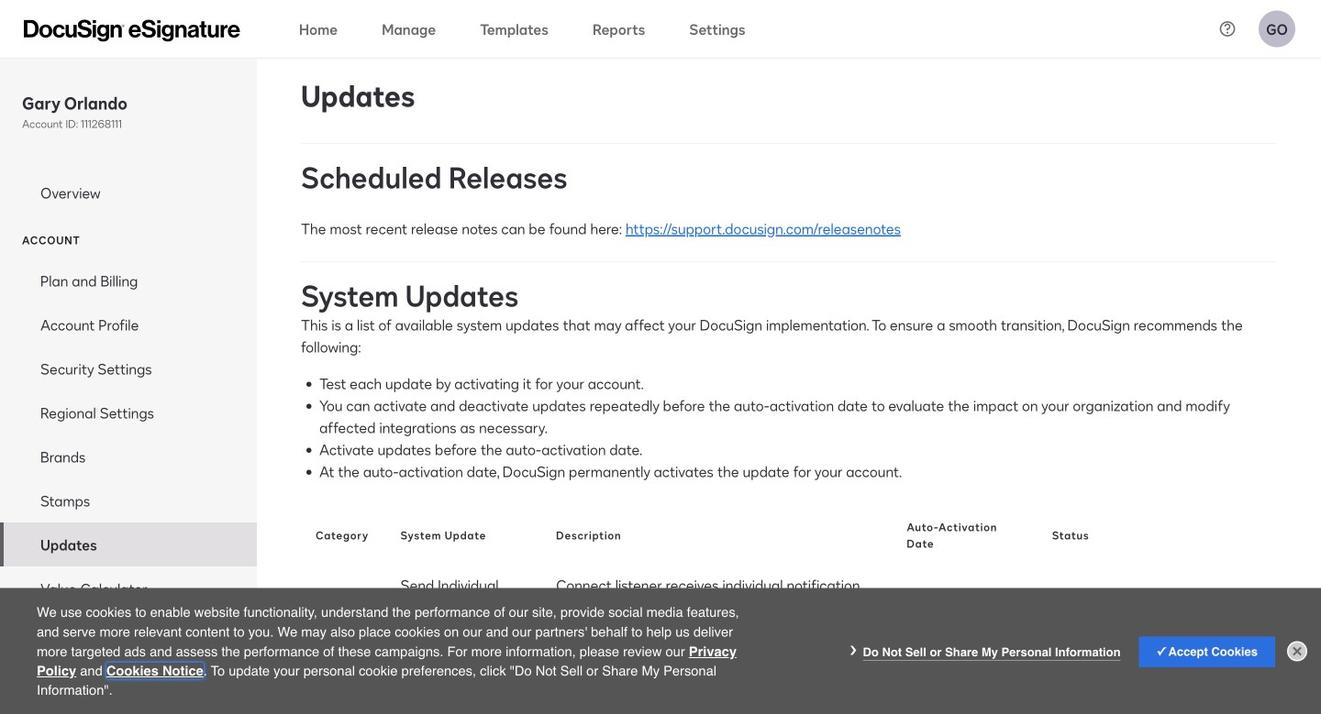 Task type: locate. For each thing, give the bounding box(es) containing it.
alert dialog
[[0, 589, 1321, 715]]



Task type: vqa. For each thing, say whether or not it's contained in the screenshot.
Number Field
no



Task type: describe. For each thing, give the bounding box(es) containing it.
docusign admin image
[[24, 20, 240, 42]]

docusign image
[[72, 688, 118, 703]]

account element
[[0, 259, 257, 611]]



